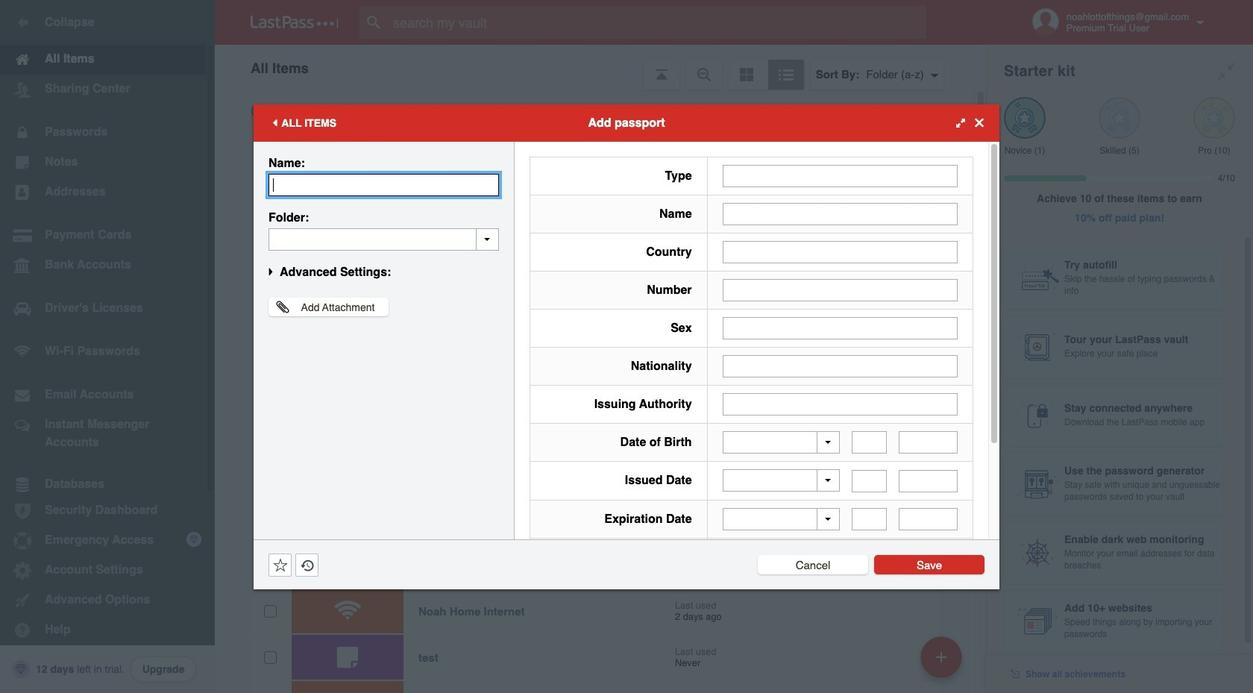 Task type: describe. For each thing, give the bounding box(es) containing it.
vault options navigation
[[215, 45, 986, 90]]

lastpass image
[[251, 16, 339, 29]]

search my vault text field
[[360, 6, 956, 39]]

Search search field
[[360, 6, 956, 39]]

new item image
[[936, 652, 947, 662]]

new item navigation
[[915, 632, 971, 693]]



Task type: locate. For each thing, give the bounding box(es) containing it.
None text field
[[723, 164, 958, 187], [269, 173, 499, 196], [723, 203, 958, 225], [723, 355, 958, 377], [723, 393, 958, 415], [852, 431, 887, 454], [899, 431, 958, 454], [899, 470, 958, 492], [852, 508, 887, 530], [723, 164, 958, 187], [269, 173, 499, 196], [723, 203, 958, 225], [723, 355, 958, 377], [723, 393, 958, 415], [852, 431, 887, 454], [899, 431, 958, 454], [899, 470, 958, 492], [852, 508, 887, 530]]

None text field
[[269, 228, 499, 250], [723, 241, 958, 263], [723, 279, 958, 301], [723, 317, 958, 339], [852, 470, 887, 492], [899, 508, 958, 530], [269, 228, 499, 250], [723, 241, 958, 263], [723, 279, 958, 301], [723, 317, 958, 339], [852, 470, 887, 492], [899, 508, 958, 530]]

main navigation navigation
[[0, 0, 215, 693]]

dialog
[[254, 104, 1000, 647]]



